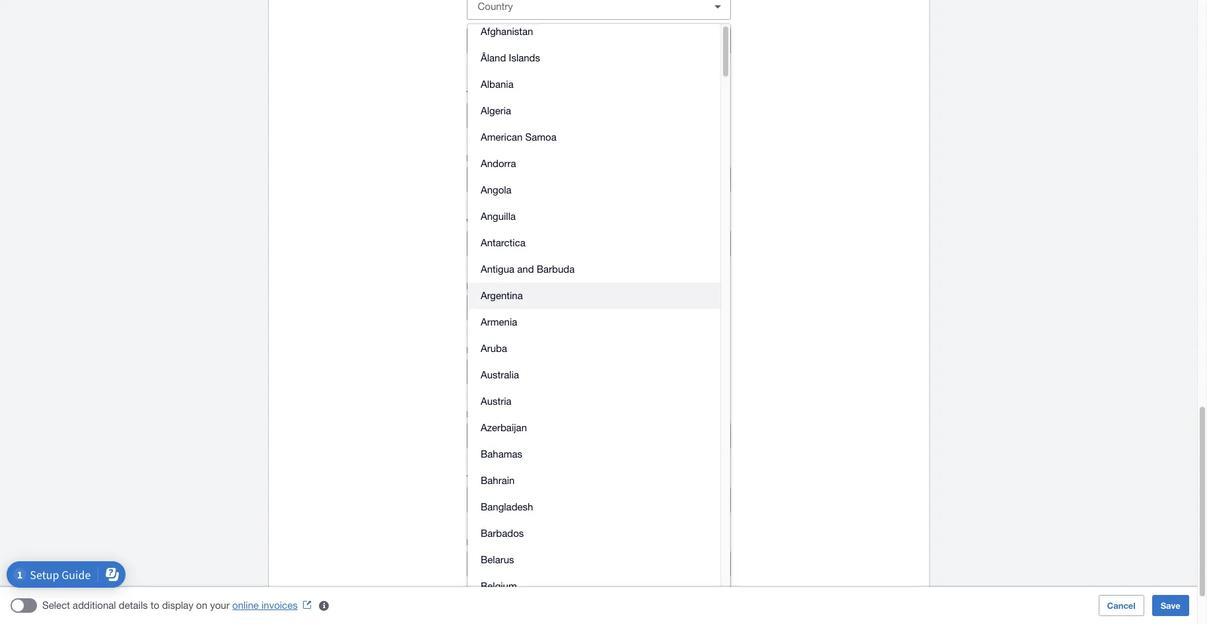 Task type: locate. For each thing, give the bounding box(es) containing it.
andorra button
[[468, 151, 721, 177]]

azerbaijan button
[[468, 415, 721, 441]]

antigua and barbuda button
[[468, 256, 721, 283]]

0 vertical spatial country
[[478, 110, 513, 121]]

angola button
[[468, 177, 721, 203]]

Country field
[[467, 0, 699, 19]]

country button down mobile
[[467, 295, 549, 321]]

armenia
[[481, 316, 517, 328]]

to
[[151, 600, 159, 611]]

barbuda
[[537, 264, 575, 275]]

algeria button
[[468, 98, 721, 124]]

toggle list image
[[704, 0, 731, 20]]

angola
[[481, 184, 512, 196]]

bahamas button
[[468, 441, 721, 468]]

bahrain
[[481, 475, 515, 486]]

country for mobile
[[478, 302, 513, 313]]

2 country from the top
[[478, 302, 513, 313]]

your
[[210, 600, 230, 611]]

save
[[1161, 600, 1181, 611]]

australia button
[[468, 362, 721, 388]]

antarctica button
[[468, 230, 721, 256]]

online
[[232, 600, 259, 611]]

samoa
[[525, 131, 557, 143]]

country
[[478, 110, 513, 121], [478, 302, 513, 313], [478, 366, 513, 377]]

åland islands button
[[468, 45, 721, 71]]

antigua and barbuda
[[481, 264, 575, 275]]

country button for telephone
[[467, 102, 549, 129]]

Twitter text field
[[529, 487, 730, 513]]

1 vertical spatial country button
[[467, 295, 549, 321]]

american samoa
[[481, 131, 557, 143]]

facebook.com/
[[477, 430, 544, 441]]

group
[[468, 11, 730, 624]]

algeria
[[481, 105, 511, 116]]

2 vertical spatial country button
[[467, 359, 549, 385]]

1 country from the top
[[478, 110, 513, 121]]

linkedin.com/
[[477, 558, 537, 569]]

twitter.com/
[[477, 494, 529, 505]]

afghanistan
[[481, 26, 533, 37]]

cancel button
[[1099, 595, 1144, 616]]

country down aruba
[[478, 366, 513, 377]]

additional information image
[[311, 592, 337, 619]]

country down argentina on the top left of the page
[[478, 302, 513, 313]]

2 vertical spatial country
[[478, 366, 513, 377]]

1 vertical spatial country
[[478, 302, 513, 313]]

0 vertical spatial country button
[[467, 102, 549, 129]]

LinkedIn text field
[[537, 552, 730, 577]]

2 country button from the top
[[467, 295, 549, 321]]

islands
[[509, 52, 540, 63]]

None text field
[[555, 103, 730, 128], [555, 295, 730, 320], [555, 359, 730, 384], [555, 103, 730, 128], [555, 295, 730, 320], [555, 359, 730, 384]]

australia
[[481, 369, 519, 380]]

website
[[467, 217, 499, 227]]

bahrain button
[[468, 468, 721, 494]]

3 country from the top
[[478, 366, 513, 377]]

list box
[[468, 11, 721, 624]]

country button up american
[[467, 102, 549, 129]]

aruba button
[[468, 336, 721, 362]]

online invoices link
[[232, 600, 316, 611]]

country up american
[[478, 110, 513, 121]]

and
[[517, 264, 534, 275]]

3 country button from the top
[[467, 359, 549, 385]]

invoices
[[262, 600, 298, 611]]

country button down aruba
[[467, 359, 549, 385]]

1 country button from the top
[[467, 102, 549, 129]]

country button
[[467, 102, 549, 129], [467, 295, 549, 321], [467, 359, 549, 385]]



Task type: describe. For each thing, give the bounding box(es) containing it.
mobile
[[467, 281, 494, 291]]

cancel
[[1107, 600, 1136, 611]]

country for fax
[[478, 366, 513, 377]]

bangladesh
[[481, 501, 533, 513]]

åland islands
[[481, 52, 540, 63]]

Email text field
[[467, 167, 730, 192]]

details
[[119, 600, 148, 611]]

bangladesh button
[[468, 494, 721, 520]]

belgium
[[481, 581, 517, 592]]

belgium button
[[468, 573, 721, 600]]

american
[[481, 131, 523, 143]]

argentina
[[481, 290, 523, 301]]

afghanistan button
[[468, 18, 721, 45]]

twitter
[[467, 473, 494, 483]]

austria
[[481, 396, 512, 407]]

aruba
[[481, 343, 507, 354]]

list box containing afghanistan
[[468, 11, 721, 624]]

bahamas
[[481, 448, 522, 460]]

austria button
[[468, 388, 721, 415]]

country button for fax
[[467, 359, 549, 385]]

barbados button
[[468, 520, 721, 547]]

on
[[196, 600, 207, 611]]

belarus
[[481, 554, 514, 565]]

linkedin
[[467, 537, 502, 548]]

Website text field
[[467, 231, 730, 256]]

antigua
[[481, 264, 515, 275]]

facebook
[[467, 409, 507, 419]]

argentina button
[[468, 283, 721, 309]]

albania
[[481, 79, 514, 90]]

american samoa button
[[468, 124, 721, 151]]

select additional details to display on your online invoices
[[42, 600, 298, 611]]

armenia button
[[468, 309, 721, 336]]

fax
[[467, 345, 481, 355]]

belarus button
[[468, 547, 721, 573]]

åland
[[481, 52, 506, 63]]

group containing afghanistan
[[468, 11, 730, 624]]

country button for mobile
[[467, 295, 549, 321]]

Attention text field
[[467, 28, 730, 53]]

barbados
[[481, 528, 524, 539]]

andorra
[[481, 158, 516, 169]]

select
[[42, 600, 70, 611]]

azerbaijan
[[481, 422, 527, 433]]

Facebook text field
[[544, 423, 730, 448]]

anguilla button
[[468, 203, 721, 230]]

anguilla
[[481, 211, 516, 222]]

telephone
[[467, 89, 509, 99]]

save button
[[1152, 595, 1189, 616]]

antarctica
[[481, 237, 526, 248]]

email
[[467, 153, 489, 163]]

display
[[162, 600, 193, 611]]

albania button
[[468, 71, 721, 98]]

additional
[[73, 600, 116, 611]]

country for telephone
[[478, 110, 513, 121]]



Task type: vqa. For each thing, say whether or not it's contained in the screenshot.


